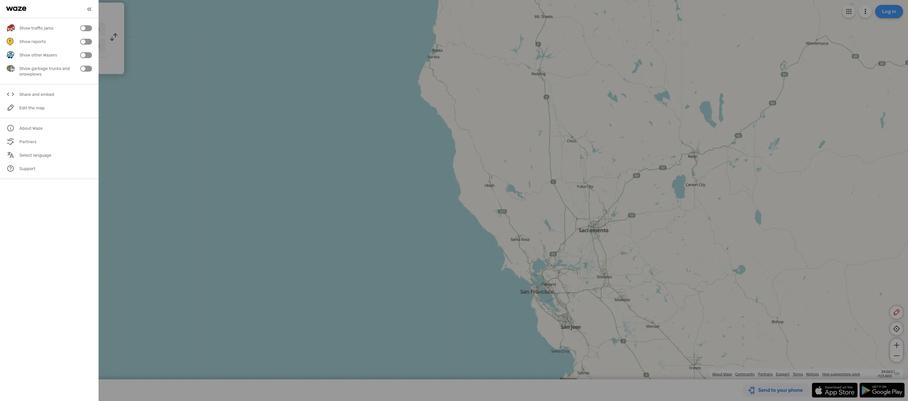Task type: describe. For each thing, give the bounding box(es) containing it.
|
[[894, 370, 895, 374]]

share and embed
[[19, 92, 54, 97]]

work
[[852, 372, 861, 377]]

Choose starting point text field
[[22, 22, 105, 35]]

partners
[[758, 372, 773, 377]]

support
[[776, 372, 790, 377]]

embed
[[41, 92, 54, 97]]

terms
[[793, 372, 803, 377]]

directions
[[60, 8, 88, 15]]

pencil image
[[893, 309, 901, 317]]

code image
[[7, 91, 15, 99]]

Choose destination text field
[[22, 39, 105, 52]]

zoom out image
[[893, 352, 901, 360]]

39.053
[[882, 370, 893, 374]]

now
[[34, 62, 43, 67]]

waze
[[724, 372, 732, 377]]



Task type: vqa. For each thing, say whether or not it's contained in the screenshot.
embed
yes



Task type: locate. For each thing, give the bounding box(es) containing it.
leave now
[[20, 62, 43, 67]]

current location image
[[9, 25, 17, 33]]

clock image
[[8, 61, 15, 69]]

link image
[[895, 371, 900, 377]]

zoom in image
[[893, 342, 901, 349]]

about waze community partners support terms notices how suggestions work
[[713, 372, 861, 377]]

123.803
[[879, 374, 892, 379]]

support link
[[776, 372, 790, 377]]

and
[[32, 92, 40, 97]]

-
[[877, 374, 879, 379]]

how
[[823, 372, 830, 377]]

how suggestions work link
[[823, 372, 861, 377]]

driving
[[39, 8, 59, 15]]

location image
[[9, 41, 17, 49]]

community link
[[736, 372, 755, 377]]

community
[[736, 372, 755, 377]]

notices
[[807, 372, 819, 377]]

share and embed link
[[7, 88, 92, 101]]

terms link
[[793, 372, 803, 377]]

suggestions
[[831, 372, 852, 377]]

about waze link
[[713, 372, 732, 377]]

about
[[713, 372, 723, 377]]

driving directions
[[39, 8, 88, 15]]

leave
[[20, 62, 33, 67]]

share
[[19, 92, 31, 97]]

partners link
[[758, 372, 773, 377]]

39.053 | -123.803
[[877, 370, 895, 379]]

notices link
[[807, 372, 819, 377]]



